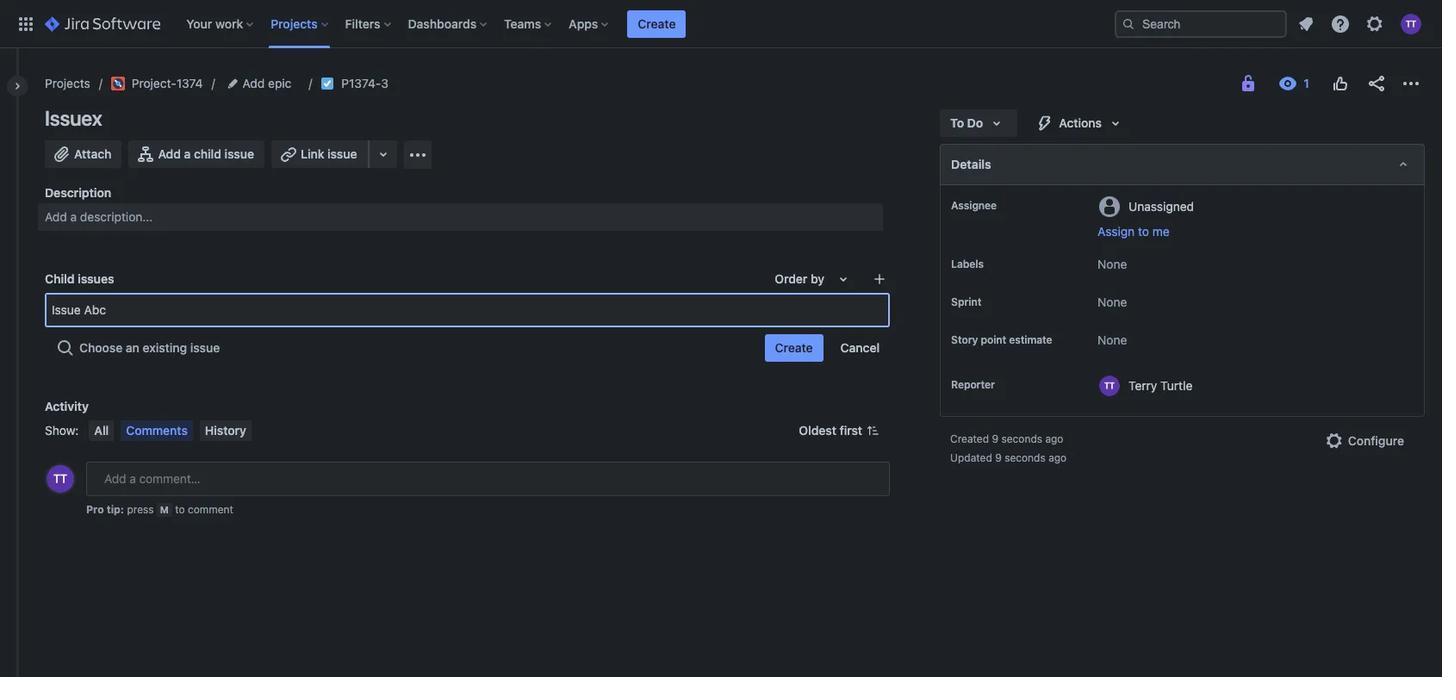 Task type: vqa. For each thing, say whether or not it's contained in the screenshot.
the bottommost No
no



Task type: describe. For each thing, give the bounding box(es) containing it.
1 vertical spatial 9
[[995, 451, 1002, 464]]

m
[[160, 504, 169, 515]]

attach
[[74, 146, 112, 161]]

help image
[[1330, 13, 1351, 34]]

do
[[967, 115, 983, 130]]

order by button
[[764, 265, 864, 293]]

add a description...
[[45, 209, 153, 224]]

add a child issue
[[158, 146, 254, 161]]

task image
[[321, 77, 335, 90]]

details element
[[940, 144, 1425, 185]]

2 horizontal spatial issue
[[327, 146, 357, 161]]

point
[[981, 333, 1006, 346]]

add app image
[[407, 144, 428, 165]]

assign
[[1098, 224, 1135, 239]]

Search field
[[1115, 10, 1287, 37]]

primary element
[[10, 0, 1115, 48]]

project-1374
[[132, 76, 203, 90]]

profile image of terry turtle image
[[47, 465, 74, 493]]

comments button
[[121, 420, 193, 441]]

add for add epic
[[243, 76, 265, 90]]

project-
[[132, 76, 176, 90]]

unassigned
[[1129, 199, 1194, 213]]

add a child issue button
[[129, 140, 265, 168]]

add for add a description...
[[45, 209, 67, 224]]

1374
[[176, 76, 203, 90]]

menu bar containing all
[[86, 420, 255, 441]]

project-1374 link
[[111, 73, 203, 94]]

issuex
[[45, 106, 102, 130]]

order
[[775, 271, 808, 286]]

first
[[840, 423, 863, 438]]

oldest
[[799, 423, 837, 438]]

description...
[[80, 209, 153, 224]]

teams
[[504, 16, 541, 31]]

epic
[[268, 76, 292, 90]]

Add a comment… field
[[86, 462, 890, 496]]

existing
[[143, 340, 187, 355]]

none for labels
[[1098, 257, 1127, 271]]

choose
[[79, 340, 123, 355]]

child
[[194, 146, 221, 161]]

filters button
[[340, 10, 398, 37]]

assign to me button
[[1098, 223, 1407, 240]]

1 vertical spatial create button
[[765, 334, 823, 362]]

add for add a child issue
[[158, 146, 181, 161]]

cancel button
[[830, 334, 890, 362]]

story
[[951, 333, 978, 346]]

by
[[811, 271, 825, 286]]

projects for projects 'link'
[[45, 76, 90, 90]]

history
[[205, 423, 246, 438]]

appswitcher icon image
[[16, 13, 36, 34]]

details
[[951, 157, 991, 171]]

to do button
[[940, 109, 1018, 137]]

choose an existing issue button
[[45, 334, 230, 362]]

banner containing your work
[[0, 0, 1442, 48]]

sidebar navigation image
[[0, 69, 38, 103]]

dashboards
[[408, 16, 477, 31]]

p1374-3 link
[[341, 73, 389, 94]]

projects link
[[45, 73, 90, 94]]

Child issues field
[[47, 295, 888, 326]]

story point estimate
[[951, 333, 1052, 346]]

filters
[[345, 16, 380, 31]]

a for child
[[184, 146, 191, 161]]

add epic
[[243, 76, 292, 90]]

add epic button
[[224, 73, 297, 94]]

estimate
[[1009, 333, 1052, 346]]

press
[[127, 503, 154, 516]]

all
[[94, 423, 109, 438]]

work
[[215, 16, 243, 31]]

cancel
[[841, 340, 880, 355]]

sprint
[[951, 296, 982, 308]]

assignee
[[951, 199, 997, 212]]



Task type: locate. For each thing, give the bounding box(es) containing it.
story point estimate pin to top. only you can see pinned fields. image
[[955, 347, 968, 361]]

0 vertical spatial add
[[243, 76, 265, 90]]

0 horizontal spatial add
[[45, 209, 67, 224]]

child issues
[[45, 271, 114, 286]]

actions button
[[1025, 109, 1136, 137]]

1 vertical spatial create
[[775, 340, 813, 355]]

jira software image
[[45, 13, 160, 34], [45, 13, 160, 34]]

to inside 'button'
[[1138, 224, 1149, 239]]

to
[[1138, 224, 1149, 239], [175, 503, 185, 516]]

create child image
[[873, 272, 887, 286]]

create button left "cancel" button
[[765, 334, 823, 362]]

assignee pin to top. only you can see pinned fields. image
[[1000, 199, 1014, 213]]

order by
[[775, 271, 825, 286]]

apps button
[[564, 10, 615, 37]]

link web pages and more image
[[373, 144, 393, 165]]

created
[[950, 433, 989, 445]]

issue for choose an existing issue
[[190, 340, 220, 355]]

pro tip: press m to comment
[[86, 503, 233, 516]]

reporter pin to top. only you can see pinned fields. image
[[999, 378, 1012, 392]]

pro
[[86, 503, 104, 516]]

to right "m"
[[175, 503, 185, 516]]

seconds
[[1002, 433, 1043, 445], [1005, 451, 1046, 464]]

projects button
[[266, 10, 335, 37]]

create button
[[628, 10, 686, 37], [765, 334, 823, 362]]

description
[[45, 185, 111, 200]]

project 1374 image
[[111, 77, 125, 90]]

vote options: no one has voted for this issue yet. image
[[1330, 73, 1351, 94]]

terry
[[1129, 378, 1157, 392]]

link issue
[[301, 146, 357, 161]]

0 horizontal spatial to
[[175, 503, 185, 516]]

0 horizontal spatial a
[[70, 209, 77, 224]]

add inside dropdown button
[[243, 76, 265, 90]]

settings image
[[1365, 13, 1385, 34]]

actions
[[1059, 115, 1102, 130]]

reporter
[[951, 378, 995, 391]]

configure link
[[1314, 427, 1415, 455]]

your work button
[[181, 10, 260, 37]]

projects for the projects popup button
[[271, 16, 318, 31]]

create left cancel
[[775, 340, 813, 355]]

issues
[[78, 271, 114, 286]]

updated
[[950, 451, 992, 464]]

2 vertical spatial none
[[1098, 333, 1127, 347]]

newest first image
[[866, 424, 880, 438]]

0 vertical spatial 9
[[992, 433, 999, 445]]

create button right apps dropdown button at the left top
[[628, 10, 686, 37]]

projects up epic on the top
[[271, 16, 318, 31]]

copy link to issue image
[[385, 76, 399, 90]]

child
[[45, 271, 75, 286]]

1 horizontal spatial to
[[1138, 224, 1149, 239]]

none for story point estimate
[[1098, 333, 1127, 347]]

oldest first
[[799, 423, 863, 438]]

1 horizontal spatial create
[[775, 340, 813, 355]]

notifications image
[[1296, 13, 1316, 34]]

0 vertical spatial ago
[[1045, 433, 1064, 445]]

1 horizontal spatial a
[[184, 146, 191, 161]]

issue right link on the left of page
[[327, 146, 357, 161]]

0 horizontal spatial create button
[[628, 10, 686, 37]]

share image
[[1366, 73, 1387, 94]]

create button inside primary element
[[628, 10, 686, 37]]

1 vertical spatial to
[[175, 503, 185, 516]]

comment
[[188, 503, 233, 516]]

history button
[[200, 420, 251, 441]]

add down "description"
[[45, 209, 67, 224]]

a
[[184, 146, 191, 161], [70, 209, 77, 224]]

your work
[[186, 16, 243, 31]]

0 horizontal spatial issue
[[190, 340, 220, 355]]

projects up issuex
[[45, 76, 90, 90]]

9 right created
[[992, 433, 999, 445]]

labels pin to top. only you can see pinned fields. image
[[987, 258, 1001, 271]]

seconds right updated
[[1005, 451, 1046, 464]]

none for sprint
[[1098, 295, 1127, 309]]

comments
[[126, 423, 188, 438]]

issue for add a child issue
[[225, 146, 254, 161]]

to do
[[950, 115, 983, 130]]

your
[[186, 16, 212, 31]]

a inside 'button'
[[184, 146, 191, 161]]

assign to me
[[1098, 224, 1170, 239]]

me
[[1153, 224, 1170, 239]]

add inside 'button'
[[158, 146, 181, 161]]

1 vertical spatial none
[[1098, 295, 1127, 309]]

0 vertical spatial a
[[184, 146, 191, 161]]

0 vertical spatial none
[[1098, 257, 1127, 271]]

3 none from the top
[[1098, 333, 1127, 347]]

issue right child
[[225, 146, 254, 161]]

created 9 seconds ago updated 9 seconds ago
[[950, 433, 1067, 464]]

apps
[[569, 16, 598, 31]]

terry turtle
[[1129, 378, 1193, 392]]

1 horizontal spatial create button
[[765, 334, 823, 362]]

oldest first button
[[789, 420, 890, 441]]

1 horizontal spatial add
[[158, 146, 181, 161]]

turtle
[[1161, 378, 1193, 392]]

labels
[[951, 258, 984, 271]]

0 vertical spatial seconds
[[1002, 433, 1043, 445]]

2 horizontal spatial add
[[243, 76, 265, 90]]

menu bar
[[86, 420, 255, 441]]

banner
[[0, 0, 1442, 48]]

ago
[[1045, 433, 1064, 445], [1049, 451, 1067, 464]]

link
[[301, 146, 324, 161]]

choose an existing issue
[[79, 340, 220, 355]]

none
[[1098, 257, 1127, 271], [1098, 295, 1127, 309], [1098, 333, 1127, 347]]

1 horizontal spatial issue
[[225, 146, 254, 161]]

2 none from the top
[[1098, 295, 1127, 309]]

to
[[950, 115, 964, 130]]

configure
[[1348, 433, 1404, 448]]

actions image
[[1401, 73, 1422, 94]]

to left me
[[1138, 224, 1149, 239]]

a down "description"
[[70, 209, 77, 224]]

an
[[126, 340, 140, 355]]

all button
[[89, 420, 114, 441]]

1 none from the top
[[1098, 257, 1127, 271]]

seconds right created
[[1002, 433, 1043, 445]]

add left child
[[158, 146, 181, 161]]

1 vertical spatial a
[[70, 209, 77, 224]]

a left child
[[184, 146, 191, 161]]

tip:
[[107, 503, 124, 516]]

add left epic on the top
[[243, 76, 265, 90]]

1 vertical spatial seconds
[[1005, 451, 1046, 464]]

0 vertical spatial create
[[638, 16, 676, 31]]

issue inside 'button'
[[225, 146, 254, 161]]

projects
[[271, 16, 318, 31], [45, 76, 90, 90]]

search image
[[1122, 17, 1136, 31]]

p1374-
[[341, 76, 381, 90]]

your profile and settings image
[[1401, 13, 1422, 34]]

2 vertical spatial add
[[45, 209, 67, 224]]

0 horizontal spatial projects
[[45, 76, 90, 90]]

1 vertical spatial projects
[[45, 76, 90, 90]]

0 vertical spatial to
[[1138, 224, 1149, 239]]

a for description...
[[70, 209, 77, 224]]

0 horizontal spatial create
[[638, 16, 676, 31]]

add
[[243, 76, 265, 90], [158, 146, 181, 161], [45, 209, 67, 224]]

issue right existing
[[190, 340, 220, 355]]

attach button
[[45, 140, 122, 168]]

9 right updated
[[995, 451, 1002, 464]]

teams button
[[499, 10, 558, 37]]

activity
[[45, 399, 89, 414]]

0 vertical spatial projects
[[271, 16, 318, 31]]

projects inside popup button
[[271, 16, 318, 31]]

1 vertical spatial add
[[158, 146, 181, 161]]

dashboards button
[[403, 10, 494, 37]]

p1374-3
[[341, 76, 389, 90]]

1 vertical spatial ago
[[1049, 451, 1067, 464]]

link issue button
[[271, 140, 369, 168]]

create inside primary element
[[638, 16, 676, 31]]

3
[[381, 76, 389, 90]]

0 vertical spatial create button
[[628, 10, 686, 37]]

1 horizontal spatial projects
[[271, 16, 318, 31]]

create right apps dropdown button at the left top
[[638, 16, 676, 31]]

show:
[[45, 423, 79, 438]]



